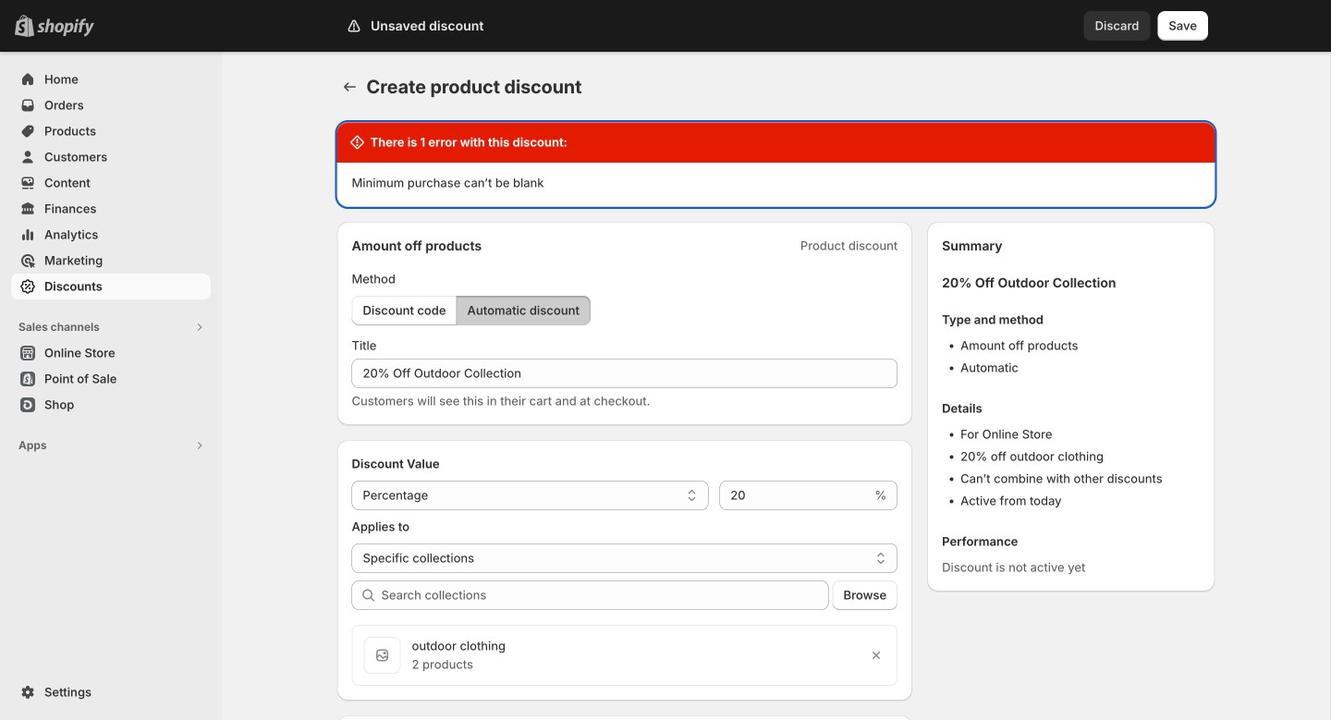 Task type: vqa. For each thing, say whether or not it's contained in the screenshot.
Shopify image
yes



Task type: describe. For each thing, give the bounding box(es) containing it.
Search collections text field
[[381, 581, 829, 610]]



Task type: locate. For each thing, give the bounding box(es) containing it.
shopify image
[[37, 18, 94, 37]]

None text field
[[720, 481, 871, 511]]

None text field
[[352, 359, 898, 388]]



